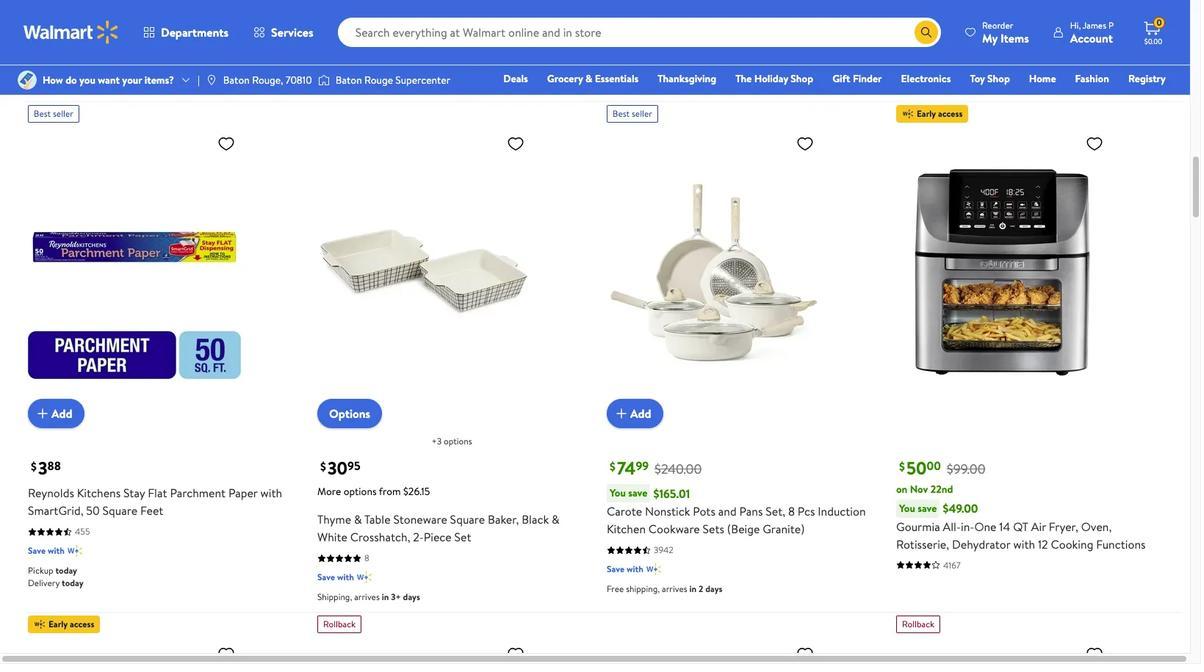 Task type: locate. For each thing, give the bounding box(es) containing it.
early access down electronics 'link'
[[917, 107, 963, 120]]

add
[[51, 405, 72, 422], [630, 405, 651, 422]]

options for +3
[[444, 435, 472, 447]]

1 horizontal spatial rollback
[[902, 618, 934, 630]]

walmart plus image up pickup
[[67, 26, 82, 40]]

0 vertical spatial access
[[938, 107, 963, 120]]

carote nonstick pots and pans set, 8 pcs induction kitchen cookware sets (beige granite) image
[[607, 129, 820, 417]]

0 horizontal spatial shop
[[791, 71, 813, 86]]

options for more
[[344, 484, 377, 499]]

$ left 3
[[31, 459, 37, 475]]

days
[[421, 28, 438, 40], [692, 53, 710, 65], [982, 80, 999, 93], [705, 583, 723, 595], [403, 591, 420, 603]]

with for walmart plus icon underneath "455"
[[48, 544, 65, 557]]

with up free shipping, arrives in 2 days
[[627, 563, 643, 575]]

1 $ from the left
[[31, 459, 37, 475]]

you inside $ 50 00 $99.00 on nov 22nd you save $49.00 gourmia all-in-one 14 qt air fryer, oven, rotisserie, dehydrator with 12 cooking functions
[[899, 501, 915, 515]]

save up delivery today shipping, arrives in 3+ days on the right of page
[[607, 8, 624, 21]]

with left walmart plus image
[[337, 571, 354, 583]]

early for 'the pioneer woman prairie signature 4-quart cast aluminum jumbo cooker frying pan, charcoal speckle' image
[[48, 618, 68, 630]]

+3
[[432, 435, 442, 447]]

50 up "nov"
[[906, 456, 927, 480]]

3+ right electronics 'link'
[[970, 80, 980, 93]]

1 horizontal spatial 8
[[788, 503, 795, 519]]

arrives inside delivery today shipping, arrives in 3+ days
[[644, 53, 669, 65]]

shipping, right finder
[[896, 80, 931, 93]]

square inside thyme & table stoneware square baker, black & white crosshatch, 2-piece set
[[450, 511, 485, 528]]

arrives left toy
[[933, 80, 958, 93]]

1 vertical spatial 50
[[86, 503, 100, 519]]

50
[[906, 456, 927, 480], [86, 503, 100, 519]]

in up the thanksgiving link on the right
[[671, 53, 678, 65]]

one
[[974, 518, 996, 534]]

arrives down walmart site-wide search box
[[644, 53, 669, 65]]

reorder
[[982, 19, 1013, 31]]

save up how
[[28, 27, 46, 39]]

1 horizontal spatial early
[[917, 107, 936, 120]]

1 horizontal spatial you
[[899, 501, 915, 515]]

0 vertical spatial shipping,
[[337, 28, 370, 40]]

days up supercenter at left top
[[421, 28, 438, 40]]

2 horizontal spatial shipping,
[[896, 80, 931, 93]]

0 horizontal spatial you
[[610, 486, 626, 500]]

2 best from the left
[[613, 107, 630, 120]]

0 horizontal spatial options
[[344, 484, 377, 499]]

3+ inside delivery today shipping, arrives in 3+ days
[[680, 53, 690, 65]]

with inside $ 50 00 $99.00 on nov 22nd you save $49.00 gourmia all-in-one 14 qt air fryer, oven, rotisserie, dehydrator with 12 cooking functions
[[1013, 536, 1035, 552]]

in left toy
[[961, 80, 968, 93]]

3+
[[409, 28, 419, 40], [680, 53, 690, 65], [970, 80, 980, 93], [391, 591, 401, 603]]

0 horizontal spatial &
[[354, 511, 362, 528]]

free left do
[[28, 71, 45, 84]]

0 vertical spatial early
[[917, 107, 936, 120]]

$ inside the $ 74 99 $240.00
[[610, 459, 616, 475]]

455
[[75, 525, 90, 538]]

$ up on
[[899, 459, 905, 475]]

1 horizontal spatial best seller
[[613, 107, 652, 120]]

flat
[[148, 485, 167, 501]]

1 baton from the left
[[223, 73, 250, 87]]

$ inside '$ 3 88'
[[31, 459, 37, 475]]

delivery inside pickup today delivery today shipping, arrives in 3+ days
[[896, 68, 928, 80]]

1 horizontal spatial pickup
[[896, 55, 922, 68]]

1 horizontal spatial add
[[630, 405, 651, 422]]

0 horizontal spatial shipping,
[[47, 71, 81, 84]]

the holiday shop
[[736, 71, 813, 86]]

baton for baton rouge, 70810
[[223, 73, 250, 87]]

0 horizontal spatial best
[[34, 107, 51, 120]]

free
[[317, 28, 334, 40], [28, 46, 45, 59], [28, 71, 45, 84], [607, 583, 624, 595]]

seller down essentials
[[632, 107, 652, 120]]

my
[[982, 30, 998, 46]]

2 shop from the left
[[987, 71, 1010, 86]]

1 horizontal spatial square
[[450, 511, 485, 528]]

 image for baton rouge supercenter
[[318, 73, 330, 87]]

best seller down essentials
[[613, 107, 652, 120]]

arrives
[[372, 28, 398, 40], [644, 53, 669, 65], [83, 71, 108, 84], [933, 80, 958, 93], [662, 583, 687, 595], [354, 591, 380, 603]]

shipping,
[[337, 28, 370, 40], [47, 71, 81, 84], [626, 583, 660, 595]]

0 horizontal spatial 50
[[86, 503, 100, 519]]

save up carote
[[628, 486, 647, 500]]

2 horizontal spatial shipping,
[[626, 583, 660, 595]]

days up the 'thanksgiving'
[[692, 53, 710, 65]]

add for 3
[[51, 405, 72, 422]]

 image right the |
[[206, 74, 217, 86]]

best down essentials
[[613, 107, 630, 120]]

0 horizontal spatial square
[[103, 503, 137, 519]]

shipping,
[[607, 53, 642, 65], [896, 80, 931, 93], [317, 591, 352, 603]]

pots
[[693, 503, 715, 519]]

1 best seller from the left
[[34, 107, 73, 120]]

add button up 88
[[28, 399, 84, 428]]

1 horizontal spatial add button
[[607, 399, 663, 428]]

2 seller from the left
[[632, 107, 652, 120]]

3+ up supercenter at left top
[[409, 28, 419, 40]]

stoneware
[[393, 511, 447, 528]]

the holiday shop link
[[729, 71, 820, 87]]

$ inside $ 30 95
[[320, 459, 326, 475]]

2 add button from the left
[[607, 399, 663, 428]]

4 $ from the left
[[899, 459, 905, 475]]

best down how
[[34, 107, 51, 120]]

$26.15
[[403, 484, 430, 499]]

shipping, down '3942'
[[626, 583, 660, 595]]

save with up pickup
[[28, 27, 65, 39]]

baton left rouge,
[[223, 73, 250, 87]]

1 vertical spatial shipping,
[[896, 80, 931, 93]]

rollback
[[323, 618, 356, 630], [902, 618, 934, 630]]

3 $ from the left
[[610, 459, 616, 475]]

days inside pickup today delivery today shipping, arrives in 3+ days
[[982, 80, 999, 93]]

rouge,
[[252, 73, 283, 87]]

add to favorites list, the pioneer woman brilliant blooms 38-piece cookware set, teal image
[[796, 645, 814, 663]]

1 horizontal spatial early access
[[917, 107, 963, 120]]

delivery
[[607, 40, 638, 53], [28, 59, 60, 71], [896, 68, 928, 80], [28, 577, 60, 589]]

departments button
[[131, 15, 241, 50]]

2 add from the left
[[630, 405, 651, 422]]

finder
[[853, 71, 882, 86]]

grocery
[[547, 71, 583, 86]]

options
[[329, 406, 370, 422]]

kitchens
[[77, 485, 121, 501]]

1 horizontal spatial shop
[[987, 71, 1010, 86]]

save up free shipping, arrives in 3+ days
[[317, 8, 335, 21]]

add to cart image
[[34, 405, 51, 422]]

carote
[[607, 503, 642, 519]]

black
[[522, 511, 549, 528]]

you inside you save $165.01 carote nonstick pots and pans set, 8 pcs induction kitchen cookware sets (beige granite)
[[610, 486, 626, 500]]

& right black
[[552, 511, 560, 528]]

$ for 74
[[610, 459, 616, 475]]

398
[[943, 16, 958, 29]]

free down kitchen
[[607, 583, 624, 595]]

pickup today delivery today
[[28, 564, 83, 589]]

pickup down smartgrid,
[[28, 564, 53, 577]]

$ left 30 on the bottom left of page
[[320, 459, 326, 475]]

save with down kitchen
[[607, 563, 643, 575]]

1 horizontal spatial &
[[552, 511, 560, 528]]

shipping, down white
[[317, 591, 352, 603]]

with for walmart plus icon below '3942'
[[627, 563, 643, 575]]

0 horizontal spatial seller
[[53, 107, 73, 120]]

add button up 99
[[607, 399, 663, 428]]

Walmart Site-Wide search field
[[338, 18, 941, 47]]

with up delivery today shipping, arrives in 3+ days on the right of page
[[627, 8, 643, 21]]

do
[[65, 73, 77, 87]]

1 horizontal spatial 50
[[906, 456, 927, 480]]

0 vertical spatial 50
[[906, 456, 927, 480]]

smartgrid,
[[28, 503, 83, 519]]

1 horizontal spatial shipping,
[[607, 53, 642, 65]]

seller for $240.00
[[632, 107, 652, 120]]

0 horizontal spatial save
[[628, 486, 647, 500]]

reorder my items
[[982, 19, 1029, 46]]

add to favorites list, the pioneer woman prairie signature 4-quart cast aluminum jumbo cooker frying pan, charcoal speckle image
[[217, 645, 235, 663]]

you up carote
[[610, 486, 626, 500]]

$ for 3
[[31, 459, 37, 475]]

shipping, down pickup
[[47, 71, 81, 84]]

with up free shipping, arrives in 3+ days
[[337, 8, 354, 21]]

in down crosshatch,
[[382, 591, 389, 603]]

parchment
[[170, 485, 226, 501]]

early access down the pickup today delivery today
[[48, 618, 94, 630]]

delivery down smartgrid,
[[28, 577, 60, 589]]

0 horizontal spatial best seller
[[34, 107, 73, 120]]

with inside "reynolds kitchens stay flat parchment paper with smartgrid, 50 square feet"
[[260, 485, 282, 501]]

in
[[400, 28, 407, 40], [671, 53, 678, 65], [961, 80, 968, 93], [689, 583, 696, 595], [382, 591, 389, 603]]

shipping, inside pickup today delivery today shipping, arrives in 3+ days
[[896, 80, 931, 93]]

days down my
[[982, 80, 999, 93]]

walmart plus image
[[357, 7, 372, 22], [646, 7, 661, 22], [67, 26, 82, 40], [936, 35, 950, 49], [67, 544, 82, 558], [646, 562, 661, 577]]

how do you want your items?
[[43, 73, 174, 87]]

1 vertical spatial early
[[48, 618, 68, 630]]

shop
[[791, 71, 813, 86], [987, 71, 1010, 86]]

pickup up electronics
[[896, 55, 922, 68]]

14
[[999, 518, 1010, 534]]

& right the grocery
[[585, 71, 592, 86]]

shop right toy
[[987, 71, 1010, 86]]

account
[[1070, 30, 1113, 46]]

best for 3
[[34, 107, 51, 120]]

one debit link
[[1047, 91, 1109, 107]]

save with
[[317, 8, 354, 21], [607, 8, 643, 21], [28, 27, 65, 39], [896, 35, 933, 48], [28, 544, 65, 557], [607, 563, 643, 575], [317, 571, 354, 583]]

days up kitchenaid deluxe 4.5 quart tilt-head stand mixer - ksm97 image
[[403, 591, 420, 603]]

1 vertical spatial access
[[70, 618, 94, 630]]

8 inside you save $165.01 carote nonstick pots and pans set, 8 pcs induction kitchen cookware sets (beige granite)
[[788, 503, 795, 519]]

0 horizontal spatial pickup
[[28, 564, 53, 577]]

1 vertical spatial 8
[[364, 552, 369, 564]]

1 best from the left
[[34, 107, 51, 120]]

qt
[[1013, 518, 1028, 534]]

2 baton from the left
[[336, 73, 362, 87]]

$49.00
[[943, 500, 978, 516]]

early for gourmia all-in-one 14 qt air fryer, oven, rotisserie, dehydrator with 12 cooking functions image
[[917, 107, 936, 120]]

1 seller from the left
[[53, 107, 73, 120]]

with for walmart plus icon over pickup
[[48, 27, 65, 39]]

home link
[[1022, 71, 1063, 87]]

2 rollback from the left
[[902, 618, 934, 630]]

all-
[[943, 518, 961, 534]]

reynolds
[[28, 485, 74, 501]]

$0.00
[[1144, 36, 1162, 46]]

free left pickup
[[28, 46, 45, 59]]

arrives down walmart plus image
[[354, 591, 380, 603]]

best for $240.00
[[613, 107, 630, 120]]

8 up walmart plus image
[[364, 552, 369, 564]]

0 horizontal spatial baton
[[223, 73, 250, 87]]

with for walmart plus icon on the right of search icon
[[916, 35, 933, 48]]

delivery up how
[[28, 59, 60, 71]]

add to favorites list, beautiful 6 quart programmable slow cooker, white icing by drew barrymore image
[[1086, 645, 1103, 663]]

1 horizontal spatial baton
[[336, 73, 362, 87]]

& inside grocery & essentials link
[[585, 71, 592, 86]]

0 horizontal spatial access
[[70, 618, 94, 630]]

you
[[610, 486, 626, 500], [899, 501, 915, 515]]

1 vertical spatial pickup
[[28, 564, 53, 577]]

1 vertical spatial options
[[344, 484, 377, 499]]

1 vertical spatial early access
[[48, 618, 94, 630]]

rollback for beautiful 6 quart programmable slow cooker, white icing by drew barrymore image
[[902, 618, 934, 630]]

0 horizontal spatial 8
[[364, 552, 369, 564]]

baton left rouge
[[336, 73, 362, 87]]

how
[[43, 73, 63, 87]]

8 left 'pcs'
[[788, 503, 795, 519]]

1 horizontal spatial save
[[918, 501, 937, 515]]

kitchen
[[607, 521, 646, 537]]

2 vertical spatial shipping,
[[626, 583, 660, 595]]

square inside "reynolds kitchens stay flat parchment paper with smartgrid, 50 square feet"
[[103, 503, 137, 519]]

you save $165.01 carote nonstick pots and pans set, 8 pcs induction kitchen cookware sets (beige granite)
[[607, 485, 866, 537]]

with for walmart plus icon on top of free shipping, arrives in 3+ days
[[337, 8, 354, 21]]

1 vertical spatial shipping,
[[47, 71, 81, 84]]

delivery up essentials
[[607, 40, 638, 53]]

add to cart image
[[613, 405, 630, 422]]

$99.00
[[947, 460, 986, 478]]

$ inside $ 50 00 $99.00 on nov 22nd you save $49.00 gourmia all-in-one 14 qt air fryer, oven, rotisserie, dehydrator with 12 cooking functions
[[899, 459, 905, 475]]

save inside you save $165.01 carote nonstick pots and pans set, 8 pcs induction kitchen cookware sets (beige granite)
[[628, 486, 647, 500]]

shipping, up essentials
[[607, 53, 642, 65]]

best seller for $240.00
[[613, 107, 652, 120]]

50 down "kitchens"
[[86, 503, 100, 519]]

$240.00
[[655, 460, 702, 478]]

& left 'table'
[[354, 511, 362, 528]]

add to favorites list, thyme & table stoneware square baker, black & white crosshatch, 2-piece set image
[[507, 134, 525, 153]]

cookware
[[649, 521, 700, 537]]

1 shop from the left
[[791, 71, 813, 86]]

electronics link
[[894, 71, 957, 87]]

1 add button from the left
[[28, 399, 84, 428]]

0 vertical spatial shipping,
[[607, 53, 642, 65]]

0 vertical spatial 8
[[788, 503, 795, 519]]

0 vertical spatial options
[[444, 435, 472, 447]]

0 horizontal spatial early
[[48, 618, 68, 630]]

0 vertical spatial pickup
[[896, 55, 922, 68]]

with right paper
[[260, 485, 282, 501]]

access down the pickup today delivery today
[[70, 618, 94, 630]]

0 horizontal spatial  image
[[206, 74, 217, 86]]

pickup inside pickup today delivery today shipping, arrives in 3+ days
[[896, 55, 922, 68]]

 image for baton rouge, 70810
[[206, 74, 217, 86]]

gift
[[832, 71, 850, 86]]

1 horizontal spatial best
[[613, 107, 630, 120]]

early down electronics 'link'
[[917, 107, 936, 120]]

seller for 3
[[53, 107, 73, 120]]

rotisserie,
[[896, 536, 949, 552]]

1 horizontal spatial access
[[938, 107, 963, 120]]

early access
[[917, 107, 963, 120], [48, 618, 94, 630]]

granite)
[[763, 521, 805, 537]]

early
[[917, 107, 936, 120], [48, 618, 68, 630]]

arrives inside free pickup today delivery today free shipping, arrives tomorrow
[[83, 71, 108, 84]]

today
[[641, 40, 662, 53], [74, 46, 96, 59], [924, 55, 945, 68], [62, 59, 83, 71], [930, 68, 952, 80], [55, 564, 77, 577], [62, 577, 83, 589]]

pickup inside the pickup today delivery today
[[28, 564, 53, 577]]

$ for 50
[[899, 459, 905, 475]]

1 rollback from the left
[[323, 618, 356, 630]]

free pickup today delivery today free shipping, arrives tomorrow
[[28, 46, 149, 84]]

1 horizontal spatial seller
[[632, 107, 652, 120]]

baton
[[223, 73, 250, 87], [336, 73, 362, 87]]

you down on
[[899, 501, 915, 515]]

2 $ from the left
[[320, 459, 326, 475]]

with up pickup
[[48, 27, 65, 39]]

thanksgiving link
[[651, 71, 723, 87]]

save down "nov"
[[918, 501, 937, 515]]

95
[[347, 458, 360, 474]]

add up 99
[[630, 405, 651, 422]]

save inside $ 50 00 $99.00 on nov 22nd you save $49.00 gourmia all-in-one 14 qt air fryer, oven, rotisserie, dehydrator with 12 cooking functions
[[918, 501, 937, 515]]

1 horizontal spatial shipping,
[[337, 28, 370, 40]]

with up the pickup today delivery today
[[48, 544, 65, 557]]

1 horizontal spatial  image
[[318, 73, 330, 87]]

2 best seller from the left
[[613, 107, 652, 120]]

0 horizontal spatial early access
[[48, 618, 94, 630]]

walmart+ link
[[1115, 91, 1172, 107]]

70810
[[286, 73, 312, 87]]

add up 88
[[51, 405, 72, 422]]

 image
[[18, 71, 37, 90]]

more options from $26.15
[[317, 484, 430, 499]]

$ left 74
[[610, 459, 616, 475]]

8
[[788, 503, 795, 519], [364, 552, 369, 564]]

stay
[[123, 485, 145, 501]]

 image right 70810
[[318, 73, 330, 87]]

delivery down search icon
[[896, 68, 928, 80]]

in left 2
[[689, 583, 696, 595]]

save with up delivery today shipping, arrives in 3+ days on the right of page
[[607, 8, 643, 21]]

james
[[1083, 19, 1106, 31]]

walmart image
[[24, 21, 119, 44]]

pans
[[739, 503, 763, 519]]

arrives inside pickup today delivery today shipping, arrives in 3+ days
[[933, 80, 958, 93]]

3+ up the 'thanksgiving'
[[680, 53, 690, 65]]

square up "set"
[[450, 511, 485, 528]]

access down pickup today delivery today shipping, arrives in 3+ days
[[938, 107, 963, 120]]

early down the pickup today delivery today
[[48, 618, 68, 630]]

0 horizontal spatial rollback
[[323, 618, 356, 630]]

0 horizontal spatial add
[[51, 405, 72, 422]]

0 vertical spatial early access
[[917, 107, 963, 120]]

2 horizontal spatial &
[[585, 71, 592, 86]]

0 horizontal spatial add button
[[28, 399, 84, 428]]

 image
[[318, 73, 330, 87], [206, 74, 217, 86]]

options right the +3
[[444, 435, 472, 447]]

fashion link
[[1069, 71, 1116, 87]]

00
[[927, 458, 941, 474]]

free right services
[[317, 28, 334, 40]]

shop right holiday
[[791, 71, 813, 86]]

seller down do
[[53, 107, 73, 120]]

0 horizontal spatial shipping,
[[317, 591, 352, 603]]

shipping, up rouge
[[337, 28, 370, 40]]

1 horizontal spatial options
[[444, 435, 472, 447]]

1 add from the left
[[51, 405, 72, 422]]

nonstick
[[645, 503, 690, 519]]



Task type: describe. For each thing, give the bounding box(es) containing it.
12
[[1038, 536, 1048, 552]]

items
[[1000, 30, 1029, 46]]

free for free shipping, arrives in 3+ days
[[317, 28, 334, 40]]

|
[[198, 73, 200, 87]]

walmart plus image right search icon
[[936, 35, 950, 49]]

thanksgiving
[[658, 71, 716, 86]]

in inside pickup today delivery today shipping, arrives in 3+ days
[[961, 80, 968, 93]]

$165.01
[[653, 485, 690, 501]]

delivery inside delivery today shipping, arrives in 3+ days
[[607, 40, 638, 53]]

0
[[1157, 16, 1162, 29]]

shipping, for free shipping, arrives in 3+ days
[[337, 28, 370, 40]]

in inside delivery today shipping, arrives in 3+ days
[[671, 53, 678, 65]]

gift finder link
[[826, 71, 889, 87]]

from
[[379, 484, 401, 499]]

options link
[[317, 399, 382, 428]]

2 vertical spatial shipping,
[[317, 591, 352, 603]]

services
[[271, 24, 313, 40]]

3942
[[654, 544, 673, 556]]

add for $240.00
[[630, 405, 651, 422]]

save with up electronics 'link'
[[896, 35, 933, 48]]

arrives up rouge
[[372, 28, 398, 40]]

search icon image
[[920, 26, 932, 38]]

Search search field
[[338, 18, 941, 47]]

gourmia all-in-one 14 qt air fryer, oven, rotisserie, dehydrator with 12 cooking functions image
[[896, 129, 1109, 417]]

save with up the pickup today delivery today
[[28, 544, 65, 557]]

feet
[[140, 503, 163, 519]]

reynolds kitchens stay flat parchment paper with smartgrid, 50 square feet image
[[28, 129, 241, 417]]

add button for 3
[[28, 399, 84, 428]]

grocery & essentials
[[547, 71, 639, 86]]

fryer,
[[1049, 518, 1078, 534]]

add to favorites list, kitchenaid deluxe 4.5 quart tilt-head stand mixer - ksm97 image
[[507, 645, 525, 663]]

the
[[736, 71, 752, 86]]

pickup today delivery today shipping, arrives in 3+ days
[[896, 55, 999, 93]]

you
[[79, 73, 95, 87]]

electronics
[[901, 71, 951, 86]]

3+ inside pickup today delivery today shipping, arrives in 3+ days
[[970, 80, 980, 93]]

toy
[[970, 71, 985, 86]]

induction
[[818, 503, 866, 519]]

shipping, arrives in 3+ days
[[317, 591, 420, 603]]

walmart plus image up free shipping, arrives in 3+ days
[[357, 7, 372, 22]]

shipping, inside free pickup today delivery today free shipping, arrives tomorrow
[[47, 71, 81, 84]]

holiday
[[754, 71, 788, 86]]

3
[[38, 456, 47, 480]]

add to favorites list, carote nonstick pots and pans set, 8 pcs induction kitchen cookware sets (beige granite) image
[[796, 134, 814, 153]]

thyme & table stoneware square baker, black & white crosshatch, 2-piece set image
[[317, 129, 530, 417]]

with for walmart plus icon over delivery today shipping, arrives in 3+ days on the right of page
[[627, 8, 643, 21]]

free shipping, arrives in 2 days
[[607, 583, 723, 595]]

hi,
[[1070, 19, 1081, 31]]

free for free shipping, arrives in 2 days
[[607, 583, 624, 595]]

save left walmart plus image
[[317, 571, 335, 583]]

22nd
[[931, 482, 953, 497]]

add to favorites list, gourmia all-in-one 14 qt air fryer, oven, rotisserie, dehydrator with 12 cooking functions image
[[1086, 134, 1103, 153]]

today inside delivery today shipping, arrives in 3+ days
[[641, 40, 662, 53]]

3+ up kitchenaid deluxe 4.5 quart tilt-head stand mixer - ksm97 image
[[391, 591, 401, 603]]

baton rouge, 70810
[[223, 73, 312, 87]]

walmart plus image down "455"
[[67, 544, 82, 558]]

pcs
[[798, 503, 815, 519]]

walmart plus image
[[357, 570, 372, 585]]

home
[[1029, 71, 1056, 86]]

oven,
[[1081, 518, 1112, 534]]

paper
[[228, 485, 258, 501]]

beautiful 6 quart programmable slow cooker, white icing by drew barrymore image
[[896, 639, 1109, 664]]

2-
[[413, 529, 424, 545]]

access for gourmia all-in-one 14 qt air fryer, oven, rotisserie, dehydrator with 12 cooking functions image
[[938, 107, 963, 120]]

walmart+
[[1122, 92, 1166, 107]]

in up baton rouge supercenter
[[400, 28, 407, 40]]

set
[[454, 529, 471, 545]]

set,
[[766, 503, 785, 519]]

kitchenaid deluxe 4.5 quart tilt-head stand mixer - ksm97 image
[[317, 639, 530, 664]]

free for free pickup today delivery today free shipping, arrives tomorrow
[[28, 46, 45, 59]]

88
[[47, 458, 61, 474]]

fashion
[[1075, 71, 1109, 86]]

$ for 30
[[320, 459, 326, 475]]

early access for gourmia all-in-one 14 qt air fryer, oven, rotisserie, dehydrator with 12 cooking functions image
[[917, 107, 963, 120]]

arrives left 2
[[662, 583, 687, 595]]

toy shop
[[970, 71, 1010, 86]]

rollback for kitchenaid deluxe 4.5 quart tilt-head stand mixer - ksm97 image
[[323, 618, 356, 630]]

baker,
[[488, 511, 519, 528]]

gourmia
[[896, 518, 940, 534]]

add button for $240.00
[[607, 399, 663, 428]]

in-
[[961, 518, 974, 534]]

cooking
[[1051, 536, 1093, 552]]

rouge
[[364, 73, 393, 87]]

items?
[[144, 73, 174, 87]]

days inside delivery today shipping, arrives in 3+ days
[[692, 53, 710, 65]]

4167
[[943, 559, 961, 571]]

white
[[317, 529, 347, 545]]

walmart plus image up delivery today shipping, arrives in 3+ days on the right of page
[[646, 7, 661, 22]]

& for essentials
[[585, 71, 592, 86]]

want
[[98, 73, 120, 87]]

shipping, for free shipping, arrives in 2 days
[[626, 583, 660, 595]]

save left search icon
[[896, 35, 914, 48]]

tomorrow
[[111, 71, 149, 84]]

gift finder
[[832, 71, 882, 86]]

pickup for pickup today delivery today shipping, arrives in 3+ days
[[896, 55, 922, 68]]

add to favorites list, reynolds kitchens stay flat parchment paper with smartgrid, 50 square feet image
[[217, 134, 235, 153]]

save up the pickup today delivery today
[[28, 544, 46, 557]]

(beige
[[727, 521, 760, 537]]

pickup for pickup today delivery today
[[28, 564, 53, 577]]

50 inside $ 50 00 $99.00 on nov 22nd you save $49.00 gourmia all-in-one 14 qt air fryer, oven, rotisserie, dehydrator with 12 cooking functions
[[906, 456, 927, 480]]

50 inside "reynolds kitchens stay flat parchment paper with smartgrid, 50 square feet"
[[86, 503, 100, 519]]

piece
[[424, 529, 452, 545]]

delivery inside the pickup today delivery today
[[28, 577, 60, 589]]

shop inside "link"
[[987, 71, 1010, 86]]

services button
[[241, 15, 326, 50]]

with for walmart plus image
[[337, 571, 354, 583]]

days right 2
[[705, 583, 723, 595]]

save with up free shipping, arrives in 3+ days
[[317, 8, 354, 21]]

2
[[699, 583, 703, 595]]

table
[[364, 511, 391, 528]]

+3 options
[[432, 435, 472, 447]]

best seller for 3
[[34, 107, 73, 120]]

the pioneer woman brilliant blooms 38-piece cookware set, teal image
[[607, 639, 820, 664]]

dehydrator
[[952, 536, 1011, 552]]

$ 74 99 $240.00
[[610, 456, 702, 480]]

the pioneer woman prairie signature 4-quart cast aluminum jumbo cooker frying pan, charcoal speckle image
[[28, 639, 241, 664]]

deals link
[[497, 71, 535, 87]]

registry one debit
[[1053, 71, 1166, 107]]

shipping, inside delivery today shipping, arrives in 3+ days
[[607, 53, 642, 65]]

early access for 'the pioneer woman prairie signature 4-quart cast aluminum jumbo cooker frying pan, charcoal speckle' image
[[48, 618, 94, 630]]

0 $0.00
[[1144, 16, 1162, 46]]

crosshatch,
[[350, 529, 410, 545]]

baton for baton rouge supercenter
[[336, 73, 362, 87]]

access for 'the pioneer woman prairie signature 4-quart cast aluminum jumbo cooker frying pan, charcoal speckle' image
[[70, 618, 94, 630]]

on
[[896, 482, 907, 497]]

walmart plus image down '3942'
[[646, 562, 661, 577]]

free shipping, arrives in 3+ days
[[317, 28, 438, 40]]

delivery inside free pickup today delivery today free shipping, arrives tomorrow
[[28, 59, 60, 71]]

debit
[[1078, 92, 1103, 107]]

sets
[[703, 521, 724, 537]]

& for table
[[354, 511, 362, 528]]

save with left walmart plus image
[[317, 571, 354, 583]]

save down kitchen
[[607, 563, 624, 575]]



Task type: vqa. For each thing, say whether or not it's contained in the screenshot.
social
no



